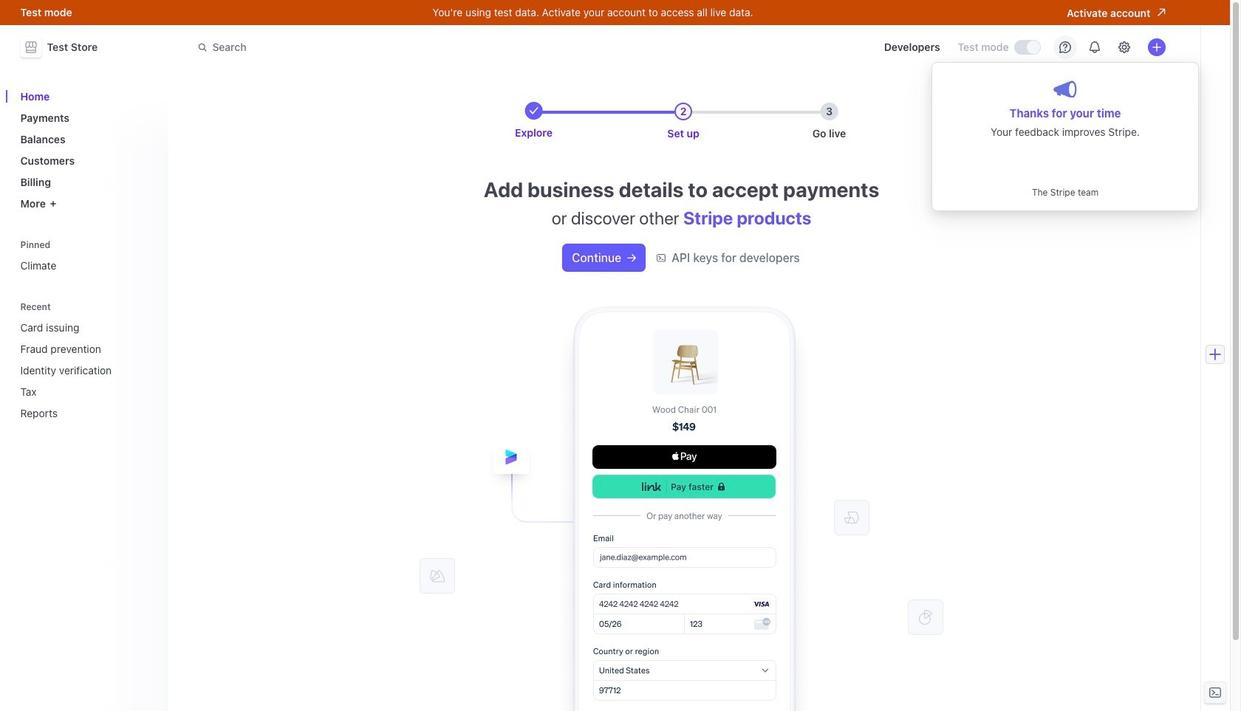 Task type: describe. For each thing, give the bounding box(es) containing it.
Test mode checkbox
[[1015, 41, 1040, 54]]

edit pins image
[[144, 241, 153, 249]]

notifications image
[[1089, 41, 1101, 53]]

settings image
[[1118, 41, 1130, 53]]

core navigation links element
[[14, 84, 159, 216]]

1 recent element from the top
[[14, 297, 159, 426]]



Task type: locate. For each thing, give the bounding box(es) containing it.
svg image
[[628, 254, 636, 263]]

None search field
[[189, 34, 606, 61]]

2 recent element from the top
[[14, 316, 159, 426]]

Search text field
[[189, 34, 606, 61]]

recent element
[[14, 297, 159, 426], [14, 316, 159, 426]]

clear history image
[[144, 303, 153, 311]]

help image
[[1059, 41, 1071, 53]]

pinned element
[[14, 235, 159, 278]]



Task type: vqa. For each thing, say whether or not it's contained in the screenshot.
Business text field
no



